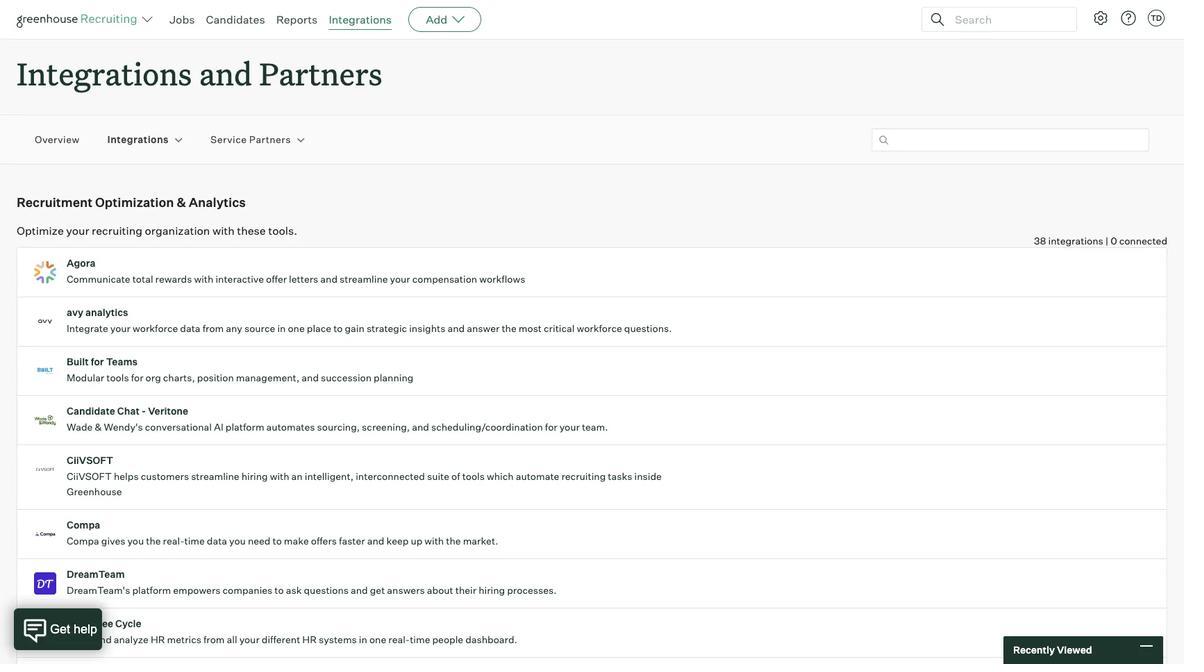 Task type: describe. For each thing, give the bounding box(es) containing it.
employee cycle track and analyze hr metrics from all your different hr systems in one real-time people dashboard.
[[67, 618, 518, 646]]

their
[[456, 585, 477, 596]]

and inside employee cycle track and analyze hr metrics from all your different hr systems in one real-time people dashboard.
[[95, 634, 112, 646]]

gives
[[101, 535, 125, 547]]

companies
[[223, 585, 273, 596]]

all
[[227, 634, 237, 646]]

any
[[226, 323, 242, 334]]

workflows
[[480, 273, 526, 285]]

teams
[[106, 356, 138, 368]]

modular
[[67, 372, 104, 384]]

integrations and partners
[[17, 53, 383, 94]]

charts,
[[163, 372, 195, 384]]

integrate
[[67, 323, 108, 334]]

one inside employee cycle track and analyze hr metrics from all your different hr systems in one real-time people dashboard.
[[370, 634, 387, 646]]

keep
[[387, 535, 409, 547]]

ec
[[37, 626, 53, 641]]

up
[[411, 535, 423, 547]]

your inside employee cycle track and analyze hr metrics from all your different hr systems in one real-time people dashboard.
[[240, 634, 260, 646]]

service partners
[[211, 134, 291, 146]]

data inside compa compa gives you the real-time data you need to make offers faster and keep up with the market.
[[207, 535, 227, 547]]

38 integrations | 0 connected
[[1035, 235, 1168, 247]]

-
[[142, 405, 146, 417]]

candidate
[[67, 405, 115, 417]]

which
[[487, 471, 514, 482]]

hiring inside ciivsoft ciivsoft helps customers streamline hiring with an intelligent, interconnected suite of tools which automate recruiting tasks inside greenhouse
[[242, 471, 268, 482]]

the for compa gives you the real-time data you need to make offers faster and keep up with the market.
[[446, 535, 461, 547]]

in inside avy analytics integrate your workforce data from any source in one place to gain strategic insights and answer the most critical workforce questions.
[[278, 323, 286, 334]]

time inside compa compa gives you the real-time data you need to make offers faster and keep up with the market.
[[184, 535, 205, 547]]

1 workforce from the left
[[133, 323, 178, 334]]

streamline inside ciivsoft ciivsoft helps customers streamline hiring with an intelligent, interconnected suite of tools which automate recruiting tasks inside greenhouse
[[191, 471, 239, 482]]

time inside employee cycle track and analyze hr metrics from all your different hr systems in one real-time people dashboard.
[[410, 634, 430, 646]]

your inside candidate chat - veritone wade & wendy's conversational ai platform automates sourcing, screening, and scheduling/coordination for your team.
[[560, 421, 580, 433]]

0 vertical spatial partners
[[259, 53, 383, 94]]

add
[[426, 13, 448, 26]]

1 ciivsoft from the top
[[67, 455, 113, 466]]

connected
[[1120, 235, 1168, 247]]

1 vertical spatial integrations link
[[107, 133, 169, 147]]

source
[[245, 323, 275, 334]]

org
[[146, 372, 161, 384]]

service
[[211, 134, 247, 146]]

answers
[[387, 585, 425, 596]]

overview link
[[35, 133, 80, 147]]

1 horizontal spatial for
[[131, 372, 144, 384]]

candidates
[[206, 13, 265, 26]]

to inside avy analytics integrate your workforce data from any source in one place to gain strategic insights and answer the most critical workforce questions.
[[334, 323, 343, 334]]

scheduling/coordination
[[431, 421, 543, 433]]

letters
[[289, 273, 318, 285]]

2 you from the left
[[229, 535, 246, 547]]

to inside compa compa gives you the real-time data you need to make offers faster and keep up with the market.
[[273, 535, 282, 547]]

reports link
[[276, 13, 318, 26]]

0 vertical spatial recruiting
[[92, 224, 142, 238]]

and inside built for teams modular tools for org charts, position management, and succession planning
[[302, 372, 319, 384]]

interactive
[[216, 273, 264, 285]]

and inside candidate chat - veritone wade & wendy's conversational ai platform automates sourcing, screening, and scheduling/coordination for your team.
[[412, 421, 429, 433]]

communicate
[[67, 273, 130, 285]]

platform inside 'dreamteam dreamteam's platform empowers companies to ask questions and get answers about their hiring processes.'
[[132, 585, 171, 596]]

streamline inside agora communicate total rewards with interactive offer letters and streamline your compensation workflows
[[340, 273, 388, 285]]

place
[[307, 323, 332, 334]]

and inside 'dreamteam dreamteam's platform empowers companies to ask questions and get answers about their hiring processes.'
[[351, 585, 368, 596]]

built for teams modular tools for org charts, position management, and succession planning
[[67, 356, 414, 384]]

configure image
[[1093, 10, 1110, 26]]

0 vertical spatial integrations link
[[329, 13, 392, 26]]

tools inside built for teams modular tools for org charts, position management, and succession planning
[[107, 372, 129, 384]]

ciivsoft ciivsoft helps customers streamline hiring with an intelligent, interconnected suite of tools which automate recruiting tasks inside greenhouse
[[67, 455, 662, 498]]

platform inside candidate chat - veritone wade & wendy's conversational ai platform automates sourcing, screening, and scheduling/coordination for your team.
[[226, 421, 264, 433]]

team.
[[582, 421, 608, 433]]

and inside agora communicate total rewards with interactive offer letters and streamline your compensation workflows
[[321, 273, 338, 285]]

recruitment optimization & analytics
[[17, 195, 246, 210]]

and inside compa compa gives you the real-time data you need to make offers faster and keep up with the market.
[[367, 535, 385, 547]]

overview
[[35, 134, 80, 146]]

about
[[427, 585, 454, 596]]

your up agora on the left top of the page
[[66, 224, 89, 238]]

and inside avy analytics integrate your workforce data from any source in one place to gain strategic insights and answer the most critical workforce questions.
[[448, 323, 465, 334]]

with inside ciivsoft ciivsoft helps customers streamline hiring with an intelligent, interconnected suite of tools which automate recruiting tasks inside greenhouse
[[270, 471, 289, 482]]

most
[[519, 323, 542, 334]]

empowers
[[173, 585, 221, 596]]

td button
[[1149, 10, 1165, 26]]

compensation
[[413, 273, 478, 285]]

dreamteam dreamteam's platform empowers companies to ask questions and get answers about their hiring processes.
[[67, 569, 557, 596]]

market.
[[463, 535, 499, 547]]

jobs link
[[170, 13, 195, 26]]

offers
[[311, 535, 337, 547]]

questions
[[304, 585, 349, 596]]

integrations for integrations 'link' to the top
[[329, 13, 392, 26]]

with left these
[[213, 224, 235, 238]]

0
[[1111, 235, 1118, 247]]

0 horizontal spatial the
[[146, 535, 161, 547]]

interconnected
[[356, 471, 425, 482]]

succession
[[321, 372, 372, 384]]

for inside candidate chat - veritone wade & wendy's conversational ai platform automates sourcing, screening, and scheduling/coordination for your team.
[[545, 421, 558, 433]]

gain
[[345, 323, 365, 334]]

greenhouse
[[67, 486, 122, 498]]

metrics
[[167, 634, 201, 646]]

recruitment
[[17, 195, 93, 210]]

data inside avy analytics integrate your workforce data from any source in one place to gain strategic insights and answer the most critical workforce questions.
[[180, 323, 201, 334]]



Task type: locate. For each thing, give the bounding box(es) containing it.
1 horizontal spatial integrations link
[[329, 13, 392, 26]]

automate
[[516, 471, 560, 482]]

need
[[248, 535, 271, 547]]

add button
[[409, 7, 482, 32]]

analytics
[[85, 307, 128, 318]]

& down candidate
[[95, 421, 102, 433]]

1 vertical spatial time
[[410, 634, 430, 646]]

your down the analytics
[[110, 323, 131, 334]]

0 horizontal spatial data
[[180, 323, 201, 334]]

and down employee
[[95, 634, 112, 646]]

|
[[1106, 235, 1109, 247]]

0 horizontal spatial in
[[278, 323, 286, 334]]

real- left people
[[389, 634, 410, 646]]

1 horizontal spatial recruiting
[[562, 471, 606, 482]]

1 vertical spatial platform
[[132, 585, 171, 596]]

0 vertical spatial data
[[180, 323, 201, 334]]

workforce
[[133, 323, 178, 334], [577, 323, 622, 334]]

0 horizontal spatial recruiting
[[92, 224, 142, 238]]

1 vertical spatial real-
[[389, 634, 410, 646]]

2 vertical spatial to
[[275, 585, 284, 596]]

0 vertical spatial &
[[177, 195, 186, 210]]

make
[[284, 535, 309, 547]]

insights
[[409, 323, 446, 334]]

2 ciivsoft from the top
[[67, 471, 112, 482]]

the left the market.
[[446, 535, 461, 547]]

and left keep
[[367, 535, 385, 547]]

reports
[[276, 13, 318, 26]]

agora
[[67, 257, 96, 269]]

workforce up the teams
[[133, 323, 178, 334]]

1 hr from the left
[[151, 634, 165, 646]]

different
[[262, 634, 300, 646]]

and down 'candidates' link
[[199, 53, 252, 94]]

2 workforce from the left
[[577, 323, 622, 334]]

dreamteam
[[67, 569, 125, 580]]

from left all
[[204, 634, 225, 646]]

for left org at the left bottom of the page
[[131, 372, 144, 384]]

1 horizontal spatial streamline
[[340, 273, 388, 285]]

integrations
[[1049, 235, 1104, 247]]

0 horizontal spatial time
[[184, 535, 205, 547]]

helps
[[114, 471, 139, 482]]

0 vertical spatial streamline
[[340, 273, 388, 285]]

for left team.
[[545, 421, 558, 433]]

None text field
[[872, 128, 1150, 151]]

one
[[288, 323, 305, 334], [370, 634, 387, 646]]

streamline up avy analytics integrate your workforce data from any source in one place to gain strategic insights and answer the most critical workforce questions.
[[340, 273, 388, 285]]

1 horizontal spatial hiring
[[479, 585, 505, 596]]

get
[[370, 585, 385, 596]]

0 horizontal spatial you
[[127, 535, 144, 547]]

time left people
[[410, 634, 430, 646]]

cycle
[[115, 618, 141, 630]]

0 horizontal spatial integrations link
[[107, 133, 169, 147]]

with right up
[[425, 535, 444, 547]]

recently viewed
[[1014, 644, 1093, 656]]

hr left the systems
[[303, 634, 317, 646]]

conversational
[[145, 421, 212, 433]]

1 vertical spatial hiring
[[479, 585, 505, 596]]

your right all
[[240, 634, 260, 646]]

in right source
[[278, 323, 286, 334]]

partners right service
[[249, 134, 291, 146]]

and right screening,
[[412, 421, 429, 433]]

hiring left an
[[242, 471, 268, 482]]

hiring right 'their'
[[479, 585, 505, 596]]

0 vertical spatial from
[[203, 323, 224, 334]]

hiring inside 'dreamteam dreamteam's platform empowers companies to ask questions and get answers about their hiring processes.'
[[479, 585, 505, 596]]

optimization
[[95, 195, 174, 210]]

total
[[133, 273, 153, 285]]

to left ask
[[275, 585, 284, 596]]

recruiting left tasks
[[562, 471, 606, 482]]

1 vertical spatial compa
[[67, 535, 99, 547]]

2 vertical spatial for
[[545, 421, 558, 433]]

in inside employee cycle track and analyze hr metrics from all your different hr systems in one real-time people dashboard.
[[359, 634, 368, 646]]

in right the systems
[[359, 634, 368, 646]]

compa down "greenhouse"
[[67, 519, 100, 531]]

time
[[184, 535, 205, 547], [410, 634, 430, 646]]

1 vertical spatial recruiting
[[562, 471, 606, 482]]

0 vertical spatial platform
[[226, 421, 264, 433]]

built
[[67, 356, 89, 368]]

integrations link up optimization
[[107, 133, 169, 147]]

& inside candidate chat - veritone wade & wendy's conversational ai platform automates sourcing, screening, and scheduling/coordination for your team.
[[95, 421, 102, 433]]

one left 'place'
[[288, 323, 305, 334]]

1 vertical spatial &
[[95, 421, 102, 433]]

tools right of
[[463, 471, 485, 482]]

analytics
[[189, 195, 246, 210]]

workforce right "critical"
[[577, 323, 622, 334]]

from left any
[[203, 323, 224, 334]]

streamline down ai
[[191, 471, 239, 482]]

1 horizontal spatial platform
[[226, 421, 264, 433]]

partners inside service partners link
[[249, 134, 291, 146]]

1 compa from the top
[[67, 519, 100, 531]]

hr left metrics at the bottom
[[151, 634, 165, 646]]

1 horizontal spatial in
[[359, 634, 368, 646]]

integrations
[[329, 13, 392, 26], [17, 53, 192, 94], [107, 134, 169, 146]]

faster
[[339, 535, 365, 547]]

0 horizontal spatial streamline
[[191, 471, 239, 482]]

0 vertical spatial real-
[[163, 535, 184, 547]]

veritone
[[148, 405, 188, 417]]

2 horizontal spatial for
[[545, 421, 558, 433]]

organization
[[145, 224, 210, 238]]

position
[[197, 372, 234, 384]]

from
[[203, 323, 224, 334], [204, 634, 225, 646]]

0 horizontal spatial platform
[[132, 585, 171, 596]]

1 horizontal spatial tools
[[463, 471, 485, 482]]

viewed
[[1058, 644, 1093, 656]]

candidates link
[[206, 13, 265, 26]]

wendy's
[[104, 421, 143, 433]]

agora communicate total rewards with interactive offer letters and streamline your compensation workflows
[[67, 257, 526, 285]]

platform right ai
[[226, 421, 264, 433]]

0 vertical spatial integrations
[[329, 13, 392, 26]]

the inside avy analytics integrate your workforce data from any source in one place to gain strategic insights and answer the most critical workforce questions.
[[502, 323, 517, 334]]

with inside agora communicate total rewards with interactive offer letters and streamline your compensation workflows
[[194, 273, 214, 285]]

to inside 'dreamteam dreamteam's platform empowers companies to ask questions and get answers about their hiring processes.'
[[275, 585, 284, 596]]

and left "answer"
[[448, 323, 465, 334]]

tools inside ciivsoft ciivsoft helps customers streamline hiring with an intelligent, interconnected suite of tools which automate recruiting tasks inside greenhouse
[[463, 471, 485, 482]]

integrations link right reports
[[329, 13, 392, 26]]

0 vertical spatial time
[[184, 535, 205, 547]]

the for integrate your workforce data from any source in one place to gain strategic insights and answer the most critical workforce questions.
[[502, 323, 517, 334]]

from inside employee cycle track and analyze hr metrics from all your different hr systems in one real-time people dashboard.
[[204, 634, 225, 646]]

dashboard.
[[466, 634, 518, 646]]

td
[[1151, 13, 1163, 23]]

0 vertical spatial ciivsoft
[[67, 455, 113, 466]]

1 vertical spatial for
[[131, 372, 144, 384]]

0 horizontal spatial real-
[[163, 535, 184, 547]]

partners down reports
[[259, 53, 383, 94]]

1 horizontal spatial the
[[446, 535, 461, 547]]

0 vertical spatial for
[[91, 356, 104, 368]]

avy
[[67, 307, 83, 318]]

suite
[[427, 471, 450, 482]]

candidate chat - veritone wade & wendy's conversational ai platform automates sourcing, screening, and scheduling/coordination for your team.
[[67, 405, 608, 433]]

1 vertical spatial one
[[370, 634, 387, 646]]

1 vertical spatial data
[[207, 535, 227, 547]]

1 vertical spatial from
[[204, 634, 225, 646]]

0 vertical spatial hiring
[[242, 471, 268, 482]]

analyze
[[114, 634, 149, 646]]

your left 'compensation'
[[390, 273, 410, 285]]

1 vertical spatial to
[[273, 535, 282, 547]]

1 horizontal spatial workforce
[[577, 323, 622, 334]]

1 horizontal spatial hr
[[303, 634, 317, 646]]

1 vertical spatial partners
[[249, 134, 291, 146]]

for right built
[[91, 356, 104, 368]]

compa compa gives you the real-time data you need to make offers faster and keep up with the market.
[[67, 519, 499, 547]]

td button
[[1146, 7, 1168, 29]]

your left team.
[[560, 421, 580, 433]]

and left get
[[351, 585, 368, 596]]

0 horizontal spatial hr
[[151, 634, 165, 646]]

0 vertical spatial to
[[334, 323, 343, 334]]

ciivsoft
[[67, 455, 113, 466], [67, 471, 112, 482]]

the
[[502, 323, 517, 334], [146, 535, 161, 547], [446, 535, 461, 547]]

the right gives
[[146, 535, 161, 547]]

0 horizontal spatial hiring
[[242, 471, 268, 482]]

intelligent,
[[305, 471, 354, 482]]

1 horizontal spatial real-
[[389, 634, 410, 646]]

answer
[[467, 323, 500, 334]]

customers
[[141, 471, 189, 482]]

real- inside compa compa gives you the real-time data you need to make offers faster and keep up with the market.
[[163, 535, 184, 547]]

0 horizontal spatial tools
[[107, 372, 129, 384]]

& up 'organization'
[[177, 195, 186, 210]]

1 vertical spatial integrations
[[17, 53, 192, 94]]

partners
[[259, 53, 383, 94], [249, 134, 291, 146]]

questions.
[[625, 323, 672, 334]]

automates
[[267, 421, 315, 433]]

2 hr from the left
[[303, 634, 317, 646]]

platform up the cycle
[[132, 585, 171, 596]]

dreamteam's
[[67, 585, 130, 596]]

people
[[433, 634, 464, 646]]

real- inside employee cycle track and analyze hr metrics from all your different hr systems in one real-time people dashboard.
[[389, 634, 410, 646]]

1 vertical spatial in
[[359, 634, 368, 646]]

your inside avy analytics integrate your workforce data from any source in one place to gain strategic insights and answer the most critical workforce questions.
[[110, 323, 131, 334]]

0 vertical spatial tools
[[107, 372, 129, 384]]

compa left gives
[[67, 535, 99, 547]]

recruiting down recruitment optimization & analytics
[[92, 224, 142, 238]]

tasks
[[608, 471, 633, 482]]

strategic
[[367, 323, 407, 334]]

1 vertical spatial tools
[[463, 471, 485, 482]]

data left need
[[207, 535, 227, 547]]

1 you from the left
[[127, 535, 144, 547]]

1 horizontal spatial time
[[410, 634, 430, 646]]

track
[[67, 634, 92, 646]]

integrations for integrations and partners
[[17, 53, 192, 94]]

for
[[91, 356, 104, 368], [131, 372, 144, 384], [545, 421, 558, 433]]

0 vertical spatial in
[[278, 323, 286, 334]]

recently
[[1014, 644, 1056, 656]]

optimize
[[17, 224, 64, 238]]

data left any
[[180, 323, 201, 334]]

1 horizontal spatial data
[[207, 535, 227, 547]]

1 horizontal spatial you
[[229, 535, 246, 547]]

2 vertical spatial integrations
[[107, 134, 169, 146]]

0 horizontal spatial workforce
[[133, 323, 178, 334]]

with right rewards
[[194, 273, 214, 285]]

tools down the teams
[[107, 372, 129, 384]]

0 vertical spatial compa
[[67, 519, 100, 531]]

2 horizontal spatial the
[[502, 323, 517, 334]]

integrations up optimization
[[107, 134, 169, 146]]

38
[[1035, 235, 1047, 247]]

one inside avy analytics integrate your workforce data from any source in one place to gain strategic insights and answer the most critical workforce questions.
[[288, 323, 305, 334]]

ask
[[286, 585, 302, 596]]

sourcing,
[[317, 421, 360, 433]]

1 vertical spatial streamline
[[191, 471, 239, 482]]

inside
[[635, 471, 662, 482]]

0 horizontal spatial for
[[91, 356, 104, 368]]

tools.
[[268, 224, 298, 238]]

the left most
[[502, 323, 517, 334]]

to right need
[[273, 535, 282, 547]]

Search text field
[[952, 9, 1065, 30]]

an
[[292, 471, 303, 482]]

ai
[[214, 421, 224, 433]]

recruiting inside ciivsoft ciivsoft helps customers streamline hiring with an intelligent, interconnected suite of tools which automate recruiting tasks inside greenhouse
[[562, 471, 606, 482]]

integrations down "greenhouse recruiting" image
[[17, 53, 192, 94]]

one right the systems
[[370, 634, 387, 646]]

integrations for integrations 'link' to the bottom
[[107, 134, 169, 146]]

with inside compa compa gives you the real-time data you need to make offers faster and keep up with the market.
[[425, 535, 444, 547]]

you left need
[[229, 535, 246, 547]]

1 vertical spatial ciivsoft
[[67, 471, 112, 482]]

processes.
[[507, 585, 557, 596]]

planning
[[374, 372, 414, 384]]

from inside avy analytics integrate your workforce data from any source in one place to gain strategic insights and answer the most critical workforce questions.
[[203, 323, 224, 334]]

compa
[[67, 519, 100, 531], [67, 535, 99, 547]]

greenhouse recruiting image
[[17, 11, 142, 28]]

your inside agora communicate total rewards with interactive offer letters and streamline your compensation workflows
[[390, 273, 410, 285]]

integrations right reports
[[329, 13, 392, 26]]

of
[[452, 471, 460, 482]]

0 horizontal spatial one
[[288, 323, 305, 334]]

and left succession in the bottom left of the page
[[302, 372, 319, 384]]

1 horizontal spatial &
[[177, 195, 186, 210]]

you right gives
[[127, 535, 144, 547]]

avy analytics integrate your workforce data from any source in one place to gain strategic insights and answer the most critical workforce questions.
[[67, 307, 672, 334]]

systems
[[319, 634, 357, 646]]

screening,
[[362, 421, 410, 433]]

real- up empowers
[[163, 535, 184, 547]]

to left gain
[[334, 323, 343, 334]]

you
[[127, 535, 144, 547], [229, 535, 246, 547]]

real-
[[163, 535, 184, 547], [389, 634, 410, 646]]

critical
[[544, 323, 575, 334]]

2 compa from the top
[[67, 535, 99, 547]]

1 horizontal spatial one
[[370, 634, 387, 646]]

0 vertical spatial one
[[288, 323, 305, 334]]

time up empowers
[[184, 535, 205, 547]]

0 horizontal spatial &
[[95, 421, 102, 433]]

optimize your recruiting organization with these tools.
[[17, 224, 298, 238]]

with left an
[[270, 471, 289, 482]]

and right letters
[[321, 273, 338, 285]]



Task type: vqa. For each thing, say whether or not it's contained in the screenshot.


